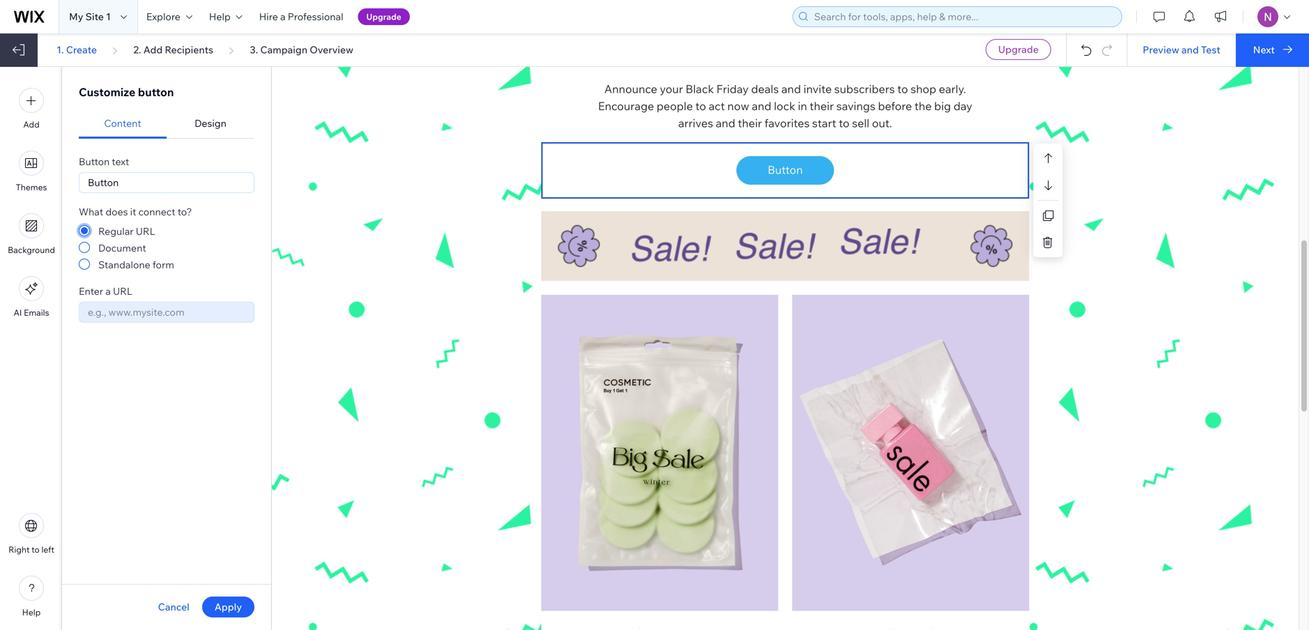 Task type: vqa. For each thing, say whether or not it's contained in the screenshot.
Button link
yes



Task type: describe. For each thing, give the bounding box(es) containing it.
1. create link
[[57, 44, 97, 56]]

to left act
[[696, 99, 706, 113]]

to up before
[[898, 82, 908, 96]]

3. campaign overview
[[250, 44, 354, 56]]

hire a professional link
[[251, 0, 352, 33]]

themes
[[16, 182, 47, 192]]

ai
[[14, 308, 22, 318]]

button
[[138, 85, 174, 99]]

cancel
[[158, 601, 190, 613]]

standalone form
[[98, 259, 174, 271]]

recipients
[[165, 44, 213, 56]]

friday
[[717, 82, 749, 96]]

announce
[[605, 82, 658, 96]]

hire
[[259, 10, 278, 23]]

button for the button text field
[[88, 176, 119, 189]]

design
[[195, 117, 227, 129]]

sell
[[852, 116, 870, 130]]

ai emails button
[[14, 276, 49, 318]]

in
[[798, 99, 808, 113]]

content
[[104, 117, 141, 129]]

test
[[1202, 44, 1221, 56]]

1 horizontal spatial upgrade button
[[986, 39, 1052, 60]]

explore
[[146, 10, 181, 23]]

right
[[8, 545, 30, 555]]

a for professional
[[280, 10, 286, 23]]

right to left button
[[8, 513, 54, 555]]

arrives
[[679, 116, 713, 130]]

1 horizontal spatial upgrade
[[999, 43, 1039, 55]]

button text
[[79, 156, 129, 168]]

Button text field
[[79, 172, 255, 193]]

and left test
[[1182, 44, 1199, 56]]

overview
[[310, 44, 354, 56]]

enter
[[79, 285, 103, 297]]

add inside button
[[23, 119, 39, 130]]

day
[[954, 99, 973, 113]]

create
[[66, 44, 97, 56]]

ai emails
[[14, 308, 49, 318]]

connect
[[138, 206, 175, 218]]

1. create
[[57, 44, 97, 56]]

a for url
[[105, 285, 111, 297]]

apply button
[[202, 597, 255, 618]]

start
[[812, 116, 837, 130]]

deals
[[751, 82, 779, 96]]

regular
[[98, 225, 134, 237]]

out.
[[872, 116, 893, 130]]

now
[[728, 99, 750, 113]]

people
[[657, 99, 693, 113]]

hire a professional
[[259, 10, 343, 23]]

apply
[[215, 601, 242, 613]]

announce your black friday deals and invite subscribers to shop early. encourage people to act now and lock in their savings before the big day arrives and their favorites start to sell out.
[[598, 82, 975, 130]]

1 horizontal spatial help button
[[201, 0, 251, 33]]

1 horizontal spatial help
[[209, 10, 231, 23]]

add button
[[19, 88, 44, 130]]

content button
[[79, 109, 167, 139]]

tab list containing content
[[79, 109, 255, 139]]

what
[[79, 206, 103, 218]]

text
[[112, 156, 129, 168]]

to inside "button"
[[32, 545, 40, 555]]

0 horizontal spatial help button
[[19, 576, 44, 618]]

enter a url
[[79, 285, 132, 297]]

preview
[[1143, 44, 1180, 56]]

cancel button
[[158, 601, 190, 614]]

2. add recipients link
[[133, 44, 213, 56]]

option group containing regular url
[[79, 222, 255, 273]]

standalone
[[98, 259, 150, 271]]

site
[[86, 10, 104, 23]]

favorites
[[765, 116, 810, 130]]

0 vertical spatial upgrade
[[366, 12, 402, 22]]

0 vertical spatial url
[[136, 225, 155, 237]]

background button
[[8, 213, 55, 255]]

does
[[106, 206, 128, 218]]

2.
[[133, 44, 141, 56]]



Task type: locate. For each thing, give the bounding box(es) containing it.
help button
[[201, 0, 251, 33], [19, 576, 44, 618]]

what does it connect to?
[[79, 206, 192, 218]]

a right enter
[[105, 285, 111, 297]]

their up start
[[810, 99, 834, 113]]

help up recipients
[[209, 10, 231, 23]]

preview and test
[[1143, 44, 1221, 56]]

button left text
[[79, 156, 110, 168]]

form
[[153, 259, 174, 271]]

add right 2.
[[143, 44, 163, 56]]

1 horizontal spatial add
[[143, 44, 163, 56]]

0 horizontal spatial add
[[23, 119, 39, 130]]

my site 1
[[69, 10, 111, 23]]

0 vertical spatial add
[[143, 44, 163, 56]]

themes button
[[16, 151, 47, 192]]

before
[[878, 99, 912, 113]]

campaign
[[260, 44, 308, 56]]

my
[[69, 10, 83, 23]]

professional
[[288, 10, 343, 23]]

a
[[280, 10, 286, 23], [105, 285, 111, 297]]

and up the lock
[[782, 82, 801, 96]]

1 horizontal spatial url
[[136, 225, 155, 237]]

help
[[209, 10, 231, 23], [22, 607, 41, 618]]

and
[[1182, 44, 1199, 56], [782, 82, 801, 96], [752, 99, 772, 113], [716, 116, 736, 130]]

button inside text field
[[88, 176, 119, 189]]

document
[[98, 242, 146, 254]]

add
[[143, 44, 163, 56], [23, 119, 39, 130]]

to?
[[178, 206, 192, 218]]

None text field
[[79, 302, 255, 323]]

0 vertical spatial help button
[[201, 0, 251, 33]]

button down button text
[[88, 176, 119, 189]]

next
[[1254, 44, 1275, 56]]

upgrade down the search for tools, apps, help & more... field
[[999, 43, 1039, 55]]

customize button
[[79, 85, 174, 99]]

button down favorites
[[768, 163, 803, 177]]

your
[[660, 82, 683, 96]]

1 vertical spatial their
[[738, 116, 762, 130]]

1 vertical spatial help
[[22, 607, 41, 618]]

and down act
[[716, 116, 736, 130]]

1 vertical spatial add
[[23, 119, 39, 130]]

3. campaign overview link
[[250, 44, 354, 56]]

0 horizontal spatial upgrade button
[[358, 8, 410, 25]]

a right hire
[[280, 10, 286, 23]]

help down right to left on the bottom of page
[[22, 607, 41, 618]]

upgrade button right professional
[[358, 8, 410, 25]]

invite
[[804, 82, 832, 96]]

url
[[136, 225, 155, 237], [113, 285, 132, 297]]

button for button link
[[768, 163, 803, 177]]

black
[[686, 82, 714, 96]]

left
[[41, 545, 54, 555]]

1.
[[57, 44, 64, 56]]

their down now
[[738, 116, 762, 130]]

encourage
[[598, 99, 654, 113]]

background
[[8, 245, 55, 255]]

0 horizontal spatial upgrade
[[366, 12, 402, 22]]

the
[[915, 99, 932, 113]]

emails
[[24, 308, 49, 318]]

their
[[810, 99, 834, 113], [738, 116, 762, 130]]

0 horizontal spatial url
[[113, 285, 132, 297]]

1 horizontal spatial their
[[810, 99, 834, 113]]

button link
[[747, 156, 824, 184]]

subscribers
[[835, 82, 895, 96]]

design button
[[167, 109, 255, 139]]

Search for tools, apps, help & more... field
[[810, 7, 1118, 26]]

upgrade button down the search for tools, apps, help & more... field
[[986, 39, 1052, 60]]

right to left
[[8, 545, 54, 555]]

upgrade right professional
[[366, 12, 402, 22]]

1 vertical spatial upgrade button
[[986, 39, 1052, 60]]

savings
[[837, 99, 876, 113]]

tab list
[[79, 109, 255, 139]]

help button left hire
[[201, 0, 251, 33]]

1 vertical spatial a
[[105, 285, 111, 297]]

next button
[[1236, 33, 1310, 67]]

add up themes button
[[23, 119, 39, 130]]

and down deals
[[752, 99, 772, 113]]

1 vertical spatial help button
[[19, 576, 44, 618]]

upgrade
[[366, 12, 402, 22], [999, 43, 1039, 55]]

1 vertical spatial upgrade
[[999, 43, 1039, 55]]

url down standalone
[[113, 285, 132, 297]]

2. add recipients
[[133, 44, 213, 56]]

shop
[[911, 82, 937, 96]]

1
[[106, 10, 111, 23]]

act
[[709, 99, 725, 113]]

0 horizontal spatial help
[[22, 607, 41, 618]]

button
[[79, 156, 110, 168], [768, 163, 803, 177], [88, 176, 119, 189]]

to left "sell"
[[839, 116, 850, 130]]

3.
[[250, 44, 258, 56]]

0 vertical spatial help
[[209, 10, 231, 23]]

to left left
[[32, 545, 40, 555]]

lock
[[774, 99, 796, 113]]

1 horizontal spatial a
[[280, 10, 286, 23]]

big
[[935, 99, 951, 113]]

option group
[[79, 222, 255, 273]]

0 vertical spatial upgrade button
[[358, 8, 410, 25]]

customize
[[79, 85, 136, 99]]

url down what does it connect to?
[[136, 225, 155, 237]]

early.
[[939, 82, 967, 96]]

0 vertical spatial their
[[810, 99, 834, 113]]

0 vertical spatial a
[[280, 10, 286, 23]]

it
[[130, 206, 136, 218]]

0 horizontal spatial a
[[105, 285, 111, 297]]

regular url
[[98, 225, 155, 237]]

0 horizontal spatial their
[[738, 116, 762, 130]]

help button down right to left on the bottom of page
[[19, 576, 44, 618]]

to
[[898, 82, 908, 96], [696, 99, 706, 113], [839, 116, 850, 130], [32, 545, 40, 555]]

1 vertical spatial url
[[113, 285, 132, 297]]



